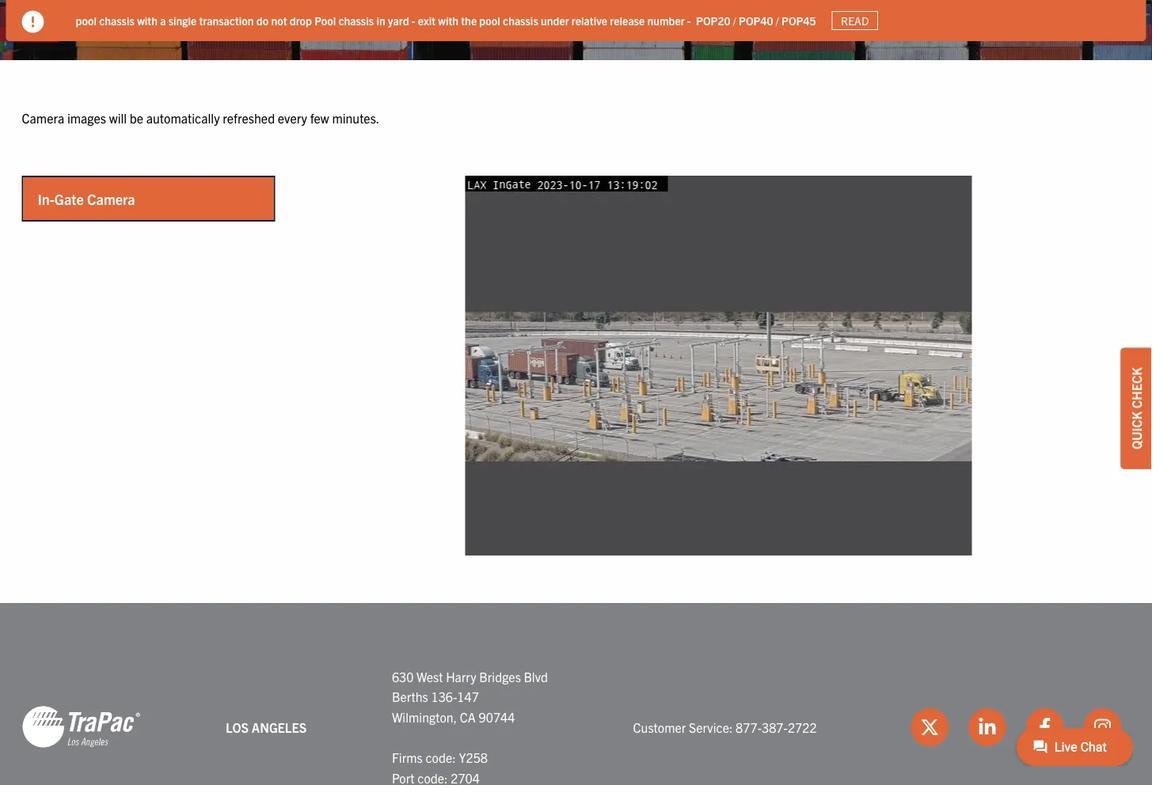 Task type: describe. For each thing, give the bounding box(es) containing it.
quick check link
[[1121, 348, 1152, 470]]

customer
[[633, 719, 686, 735]]

0 vertical spatial camera
[[22, 110, 64, 126]]

ca
[[460, 709, 476, 725]]

code:
[[426, 750, 456, 766]]

1 / from the left
[[733, 13, 736, 27]]

quick check
[[1129, 368, 1144, 450]]

few
[[310, 110, 329, 126]]

quick
[[1129, 412, 1144, 450]]

2 with from the left
[[438, 13, 459, 27]]

do
[[256, 13, 269, 27]]

not
[[271, 13, 287, 27]]

2722
[[788, 719, 817, 735]]

387-
[[762, 719, 788, 735]]

the
[[461, 13, 477, 27]]

angeles
[[252, 719, 307, 735]]

blvd
[[524, 669, 548, 684]]

y258
[[459, 750, 488, 766]]

refreshed
[[223, 110, 275, 126]]

solid image
[[22, 11, 44, 33]]

read link
[[832, 11, 878, 30]]

automatically
[[146, 110, 220, 126]]

firms code:  y258
[[392, 750, 488, 766]]

relative
[[572, 13, 608, 27]]

in-gate camera
[[38, 190, 135, 207]]

wilmington,
[[392, 709, 457, 725]]

check
[[1129, 368, 1144, 409]]

los
[[226, 719, 249, 735]]

1 with from the left
[[137, 13, 158, 27]]

single
[[168, 13, 197, 27]]

pool
[[315, 13, 336, 27]]

west
[[417, 669, 443, 684]]

1 chassis from the left
[[99, 13, 135, 27]]

1 pool from the left
[[76, 13, 97, 27]]

3 chassis from the left
[[503, 13, 538, 27]]

gate
[[55, 190, 84, 207]]

90744
[[479, 709, 515, 725]]

customer service: 877-387-2722
[[633, 719, 817, 735]]

transaction
[[199, 13, 254, 27]]



Task type: vqa. For each thing, say whether or not it's contained in the screenshot.
transaction
yes



Task type: locate. For each thing, give the bounding box(es) containing it.
in
[[376, 13, 385, 27]]

yard
[[388, 13, 409, 27]]

service:
[[689, 719, 733, 735]]

1 horizontal spatial -
[[687, 13, 691, 27]]

under
[[541, 13, 569, 27]]

with left the on the left
[[438, 13, 459, 27]]

chassis left a
[[99, 13, 135, 27]]

0 horizontal spatial camera
[[22, 110, 64, 126]]

berths
[[392, 689, 428, 705]]

los angeles
[[226, 719, 307, 735]]

0 horizontal spatial with
[[137, 13, 158, 27]]

147
[[457, 689, 479, 705]]

/ right pop20
[[733, 13, 736, 27]]

los angeles image
[[22, 705, 141, 750]]

pool right the on the left
[[479, 13, 500, 27]]

footer
[[0, 603, 1152, 786]]

1 horizontal spatial camera
[[87, 190, 135, 207]]

2 horizontal spatial chassis
[[503, 13, 538, 27]]

in-gate camera link
[[23, 177, 274, 220]]

in-
[[38, 190, 55, 207]]

a
[[160, 13, 166, 27]]

minutes.
[[332, 110, 380, 126]]

chassis left under
[[503, 13, 538, 27]]

in-gate camera image
[[465, 176, 972, 556]]

1 horizontal spatial pool
[[479, 13, 500, 27]]

camera images will be automatically refreshed every few minutes.
[[22, 110, 380, 126]]

with
[[137, 13, 158, 27], [438, 13, 459, 27]]

exit
[[418, 13, 436, 27]]

/
[[733, 13, 736, 27], [776, 13, 779, 27]]

release
[[610, 13, 645, 27]]

camera left 'images'
[[22, 110, 64, 126]]

bridges
[[479, 669, 521, 684]]

2 / from the left
[[776, 13, 779, 27]]

1 horizontal spatial with
[[438, 13, 459, 27]]

footer containing 630 west harry bridges blvd
[[0, 603, 1152, 786]]

will
[[109, 110, 127, 126]]

1 horizontal spatial /
[[776, 13, 779, 27]]

chassis
[[99, 13, 135, 27], [338, 13, 374, 27], [503, 13, 538, 27]]

2 - from the left
[[687, 13, 691, 27]]

0 horizontal spatial -
[[412, 13, 415, 27]]

with left a
[[137, 13, 158, 27]]

number
[[647, 13, 685, 27]]

- left exit
[[412, 13, 415, 27]]

/ left pop45
[[776, 13, 779, 27]]

harry
[[446, 669, 476, 684]]

drop
[[290, 13, 312, 27]]

877-
[[736, 719, 762, 735]]

camera
[[22, 110, 64, 126], [87, 190, 135, 207]]

2 chassis from the left
[[338, 13, 374, 27]]

every
[[278, 110, 307, 126]]

2 pool from the left
[[479, 13, 500, 27]]

1 horizontal spatial chassis
[[338, 13, 374, 27]]

- right "number"
[[687, 13, 691, 27]]

-
[[412, 13, 415, 27], [687, 13, 691, 27]]

1 vertical spatial camera
[[87, 190, 135, 207]]

630 west harry bridges blvd berths 136-147 wilmington, ca 90744
[[392, 669, 548, 725]]

pool chassis with a single transaction  do not drop pool chassis in yard -  exit with the pool chassis under relative release number -  pop20 / pop40 / pop45
[[76, 13, 816, 27]]

pop20
[[696, 13, 731, 27]]

136-
[[431, 689, 457, 705]]

0 horizontal spatial pool
[[76, 13, 97, 27]]

chassis left in on the top of the page
[[338, 13, 374, 27]]

pool
[[76, 13, 97, 27], [479, 13, 500, 27]]

images
[[67, 110, 106, 126]]

pool right the solid icon
[[76, 13, 97, 27]]

read
[[841, 13, 869, 28]]

1 - from the left
[[412, 13, 415, 27]]

0 horizontal spatial chassis
[[99, 13, 135, 27]]

pop40
[[739, 13, 773, 27]]

0 horizontal spatial /
[[733, 13, 736, 27]]

in-gate camera main content
[[6, 108, 1146, 556]]

firms
[[392, 750, 423, 766]]

pop45
[[782, 13, 816, 27]]

be
[[130, 110, 143, 126]]

630
[[392, 669, 414, 684]]

camera right gate
[[87, 190, 135, 207]]



